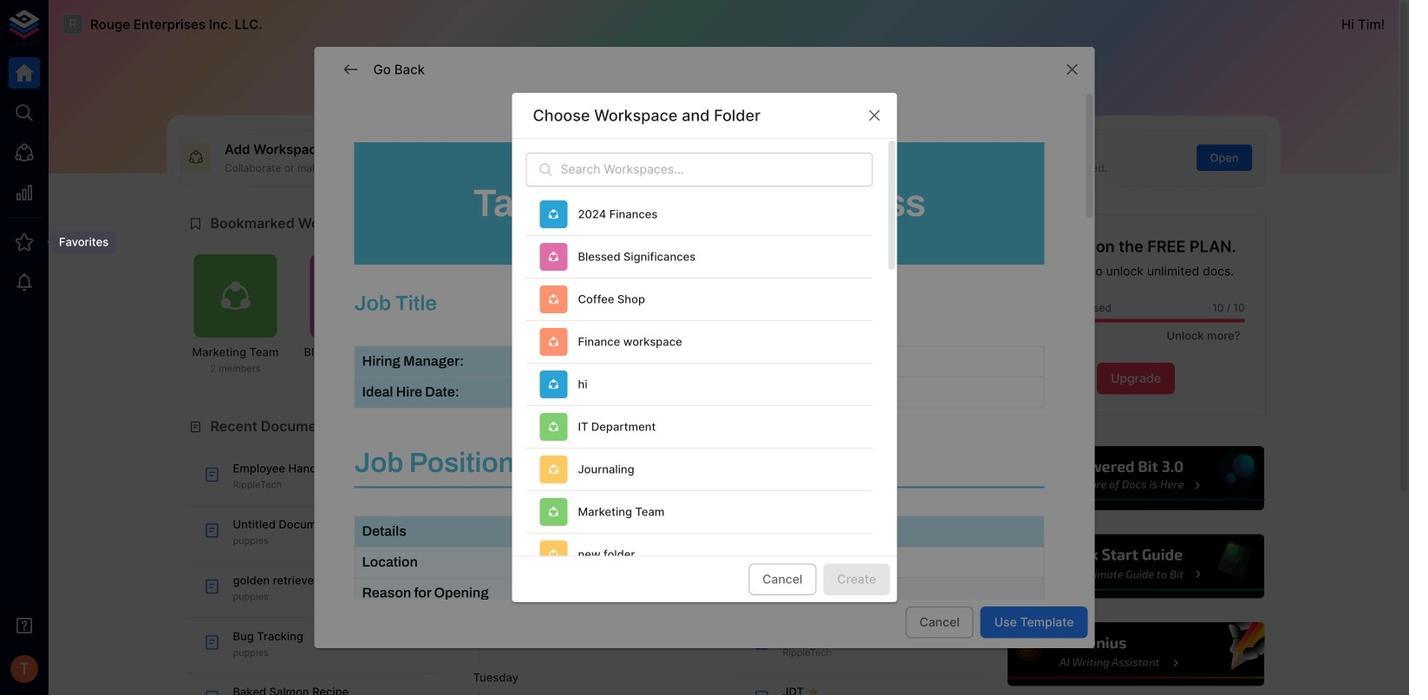 Task type: vqa. For each thing, say whether or not it's contained in the screenshot.
Remove Bookmark image
no



Task type: locate. For each thing, give the bounding box(es) containing it.
1 help image from the top
[[1006, 444, 1267, 513]]

tooltip
[[40, 231, 116, 254]]

2 help image from the top
[[1006, 532, 1267, 601]]

2 vertical spatial help image
[[1006, 620, 1267, 689]]

dialog
[[315, 47, 1095, 695], [512, 93, 898, 695]]

1 vertical spatial help image
[[1006, 532, 1267, 601]]

help image
[[1006, 444, 1267, 513], [1006, 532, 1267, 601], [1006, 620, 1267, 689]]

0 vertical spatial help image
[[1006, 444, 1267, 513]]

Search Workspaces... text field
[[561, 153, 873, 187]]

3 help image from the top
[[1006, 620, 1267, 689]]



